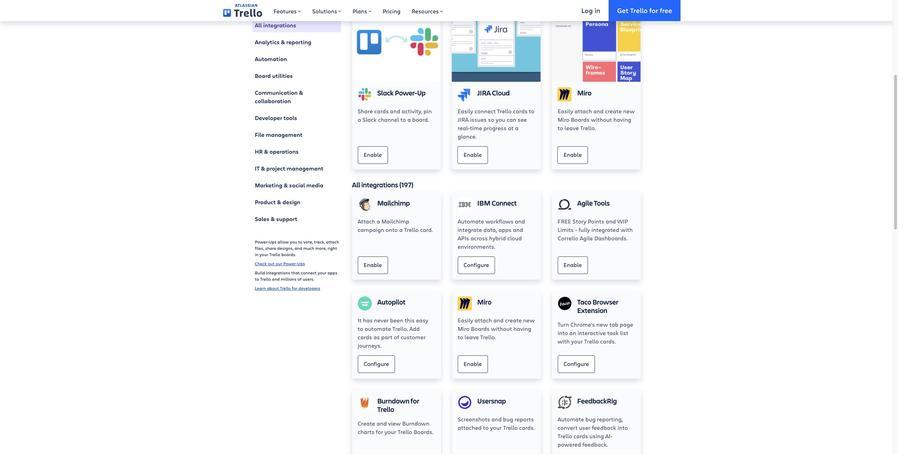 Task type: vqa. For each thing, say whether or not it's contained in the screenshot.
top Calendar
no



Task type: describe. For each thing, give the bounding box(es) containing it.
add
[[410, 325, 420, 332]]

trello inside "easily connect trello cards to jira issues so you can see real-time progress at a glance."
[[498, 107, 512, 115]]

pricing link
[[377, 0, 407, 21]]

integrations for all integrations
[[263, 21, 296, 29]]

your down files,
[[260, 252, 269, 257]]

free story points and wip limits - fully integrated with corrello agile dashboards.
[[558, 218, 633, 242]]

check out our power-ups link
[[255, 261, 305, 267]]

and inside share cards and activity, pin a slack channel to a board.
[[390, 107, 401, 115]]

for inside the create and view burndown charts for your trello boards.
[[376, 428, 383, 436]]

with inside turn chrome's new tab page into an interactive task list with your trello cards.
[[558, 338, 570, 345]]

fully
[[579, 226, 591, 233]]

task
[[608, 329, 619, 337]]

resources
[[412, 7, 439, 15]]

& for hr
[[264, 148, 268, 156]]

it has never been this easy to automate trello. add cards as part of customer journeys.
[[358, 317, 429, 349]]

attached
[[458, 424, 482, 431]]

all integrations 197
[[352, 180, 412, 189]]

file
[[255, 131, 265, 139]]

1 horizontal spatial slack
[[378, 88, 394, 97]]

trello down share
[[270, 252, 281, 257]]

onto
[[386, 226, 398, 233]]

cards. inside turn chrome's new tab page into an interactive task list with your trello cards.
[[601, 338, 616, 345]]

it & project management
[[255, 165, 324, 172]]

tools
[[284, 114, 297, 122]]

& for it
[[261, 165, 265, 172]]

points
[[588, 218, 605, 225]]

powered
[[558, 441, 582, 448]]

0 horizontal spatial having
[[514, 325, 532, 332]]

see
[[518, 116, 527, 123]]

into inside turn chrome's new tab page into an interactive task list with your trello cards.
[[558, 329, 569, 337]]

bug inside screenshots and bug reports attached to your trello cards.
[[503, 416, 514, 423]]

1 vertical spatial power-
[[255, 239, 269, 245]]

it
[[358, 317, 362, 324]]

list
[[621, 329, 629, 337]]

a up campaign
[[377, 218, 380, 225]]

files,
[[255, 245, 264, 251]]

analytics
[[255, 38, 280, 46]]

automation link
[[252, 52, 341, 66]]

log in link
[[573, 0, 609, 21]]

progress
[[484, 124, 507, 132]]

to inside screenshots and bug reports attached to your trello cards.
[[484, 424, 489, 431]]

configure for ibm connect
[[464, 261, 489, 269]]

1 horizontal spatial jira
[[478, 88, 491, 97]]

automate workflows and integrate data, apps and apis across hybrid cloud environments.
[[458, 218, 525, 250]]

trello inside the create and view burndown charts for your trello boards.
[[398, 428, 413, 436]]

filter
[[252, 6, 266, 13]]

by:
[[267, 6, 275, 13]]

share cards and activity, pin a slack channel to a board.
[[358, 107, 432, 123]]

& for analytics
[[281, 38, 285, 46]]

easily connect trello cards to jira issues so you can see real-time progress at a glance.
[[458, 107, 535, 140]]

reports
[[515, 416, 534, 423]]

features
[[274, 7, 297, 15]]

automation
[[255, 55, 287, 63]]

for inside power-ups allow you to vote, track, attach files, share designs, and much more, right in your trello boards. check out our power-ups build integrations that connect your apps to trello and millions of users. learn about trello for developers
[[292, 285, 298, 291]]

your inside the create and view burndown charts for your trello boards.
[[385, 428, 397, 436]]

campaign
[[358, 226, 385, 233]]

hr
[[255, 148, 263, 156]]

of inside power-ups allow you to vote, track, attach files, share designs, and much more, right in your trello boards. check out our power-ups build integrations that connect your apps to trello and millions of users. learn about trello for developers
[[298, 276, 302, 282]]

plans button
[[347, 0, 377, 21]]

0 vertical spatial management
[[266, 131, 303, 139]]

0 vertical spatial power-
[[395, 88, 418, 97]]

1 vertical spatial management
[[287, 165, 324, 172]]

log in
[[582, 6, 601, 15]]

taco
[[578, 297, 592, 307]]

file management link
[[252, 128, 341, 142]]

analytics & reporting
[[255, 38, 312, 46]]

activity,
[[402, 107, 423, 115]]

configure link for autopilot
[[358, 356, 395, 373]]

attach
[[358, 218, 376, 225]]

user
[[580, 424, 591, 431]]

right
[[328, 245, 337, 251]]

media
[[307, 182, 324, 189]]

slack inside share cards and activity, pin a slack channel to a board.
[[363, 116, 377, 123]]

a right 'onto'
[[400, 226, 403, 233]]

0 vertical spatial agile
[[578, 198, 593, 208]]

feedback.
[[583, 441, 608, 448]]

utilities
[[272, 72, 293, 80]]

feedbackrig
[[578, 396, 617, 406]]

-
[[576, 226, 578, 233]]

cloud
[[508, 234, 522, 242]]

sales
[[255, 215, 270, 223]]

cards inside "easily connect trello cards to jira issues so you can see real-time progress at a glance."
[[514, 107, 528, 115]]

all for all integrations 197
[[352, 180, 361, 189]]

much
[[304, 245, 315, 251]]

an
[[570, 329, 577, 337]]

mailchimp inside attach a mailchimp campaign onto a trello card.
[[382, 218, 410, 225]]

0 horizontal spatial new
[[524, 317, 535, 324]]

sales & support link
[[252, 212, 341, 226]]

& for product
[[277, 198, 281, 206]]

can
[[507, 116, 517, 123]]

configure link for taco browser extension
[[558, 356, 596, 373]]

cards inside automate bug reporting, convert user feedback into trello cards using ai- powered feedback.
[[574, 432, 589, 440]]

share
[[358, 107, 373, 115]]

trello. inside "it has never been this easy to automate trello. add cards as part of customer journeys."
[[393, 325, 408, 332]]

1 horizontal spatial leave
[[565, 124, 579, 132]]

tab
[[610, 321, 619, 328]]

0 horizontal spatial leave
[[465, 333, 479, 341]]

1 vertical spatial easily attach and create new miro boards without having to leave trello.
[[458, 317, 535, 341]]

attach a mailchimp campaign onto a trello card.
[[358, 218, 433, 233]]

connect inside power-ups allow you to vote, track, attach files, share designs, and much more, right in your trello boards. check out our power-ups build integrations that connect your apps to trello and millions of users. learn about trello for developers
[[301, 270, 317, 276]]

agile inside free story points and wip limits - fully integrated with corrello agile dashboards.
[[580, 234, 593, 242]]

more,
[[316, 245, 327, 251]]

collaboration
[[255, 97, 291, 105]]

file management
[[255, 131, 303, 139]]

millions
[[281, 276, 297, 282]]

burndown inside burndown for trello
[[378, 396, 410, 406]]

all integrations
[[255, 21, 296, 29]]

0 vertical spatial ups
[[269, 239, 277, 245]]

and inside free story points and wip limits - fully integrated with corrello agile dashboards.
[[606, 218, 616, 225]]

for inside burndown for trello
[[411, 396, 420, 406]]

a down share
[[358, 116, 361, 123]]

chrome's
[[571, 321, 596, 328]]

designs,
[[277, 245, 294, 251]]

never
[[374, 317, 389, 324]]

time
[[470, 124, 483, 132]]

at
[[508, 124, 514, 132]]

filter by:
[[252, 6, 275, 13]]

log
[[582, 6, 593, 15]]

jira cloud
[[478, 88, 510, 97]]

2 vertical spatial power-
[[283, 261, 298, 267]]

hr & operations
[[255, 148, 299, 156]]

easy
[[416, 317, 429, 324]]

automate
[[365, 325, 391, 332]]

turn chrome's new tab page into an interactive task list with your trello cards.
[[558, 321, 634, 345]]

power-ups allow you to vote, track, attach files, share designs, and much more, right in your trello boards. check out our power-ups build integrations that connect your apps to trello and millions of users. learn about trello for developers
[[255, 239, 339, 291]]

workflows
[[486, 218, 514, 225]]

screenshots and bug reports attached to your trello cards.
[[458, 416, 535, 431]]

boards.
[[282, 252, 296, 257]]

& for sales
[[271, 215, 275, 223]]

our
[[276, 261, 282, 267]]

up
[[418, 88, 426, 97]]

users.
[[303, 276, 314, 282]]

a down activity,
[[408, 116, 411, 123]]

marketing & social media
[[255, 182, 324, 189]]



Task type: locate. For each thing, give the bounding box(es) containing it.
0 horizontal spatial configure link
[[358, 356, 395, 373]]

0 vertical spatial attach
[[575, 107, 592, 115]]

mailchimp down all integrations 197
[[378, 198, 410, 208]]

with
[[621, 226, 633, 233], [558, 338, 570, 345]]

to inside "it has never been this easy to automate trello. add cards as part of customer journeys."
[[358, 325, 364, 332]]

slack down share
[[363, 116, 377, 123]]

1 horizontal spatial create
[[606, 107, 622, 115]]

connect
[[492, 198, 517, 208]]

to inside "easily connect trello cards to jira issues so you can see real-time progress at a glance."
[[529, 107, 535, 115]]

1 horizontal spatial configure link
[[458, 257, 495, 274]]

you right allow
[[290, 239, 297, 245]]

& right analytics
[[281, 38, 285, 46]]

trello up can
[[498, 107, 512, 115]]

vote,
[[304, 239, 313, 245]]

automate inside automate workflows and integrate data, apps and apis across hybrid cloud environments.
[[458, 218, 485, 225]]

trello up view
[[378, 405, 395, 414]]

1 vertical spatial of
[[394, 333, 400, 341]]

been
[[390, 317, 404, 324]]

sales & support
[[255, 215, 298, 223]]

0 horizontal spatial bug
[[503, 416, 514, 423]]

pin
[[424, 107, 432, 115]]

0 horizontal spatial into
[[558, 329, 569, 337]]

boards.
[[414, 428, 434, 436]]

0 vertical spatial you
[[496, 116, 506, 123]]

you inside power-ups allow you to vote, track, attach files, share designs, and much more, right in your trello boards. check out our power-ups build integrations that connect your apps to trello and millions of users. learn about trello for developers
[[290, 239, 297, 245]]

to inside share cards and activity, pin a slack channel to a board.
[[401, 116, 406, 123]]

taco browser extension
[[578, 297, 619, 315]]

without
[[591, 116, 613, 123], [491, 325, 513, 332]]

1 vertical spatial agile
[[580, 234, 593, 242]]

2 vertical spatial integrations
[[266, 270, 291, 276]]

your inside turn chrome's new tab page into an interactive task list with your trello cards.
[[572, 338, 583, 345]]

configure link down environments.
[[458, 257, 495, 274]]

burndown
[[378, 396, 410, 406], [403, 420, 430, 427]]

as
[[374, 333, 380, 341]]

1 vertical spatial attach
[[326, 239, 339, 245]]

atlassian trello image
[[223, 4, 262, 17]]

ups up share
[[269, 239, 277, 245]]

product & design
[[255, 198, 301, 206]]

0 horizontal spatial attach
[[326, 239, 339, 245]]

connect up the so
[[475, 107, 496, 115]]

cards. down the task
[[601, 338, 616, 345]]

0 vertical spatial without
[[591, 116, 613, 123]]

apps down the workflows in the right top of the page
[[499, 226, 512, 233]]

1 vertical spatial jira
[[458, 116, 469, 123]]

1 horizontal spatial all
[[352, 180, 361, 189]]

developer
[[255, 114, 282, 122]]

0 horizontal spatial boards
[[471, 325, 490, 332]]

1 horizontal spatial of
[[394, 333, 400, 341]]

in down files,
[[255, 252, 259, 257]]

solutions
[[312, 7, 337, 15]]

1 vertical spatial you
[[290, 239, 297, 245]]

integrations inside power-ups allow you to vote, track, attach files, share designs, and much more, right in your trello boards. check out our power-ups build integrations that connect your apps to trello and millions of users. learn about trello for developers
[[266, 270, 291, 276]]

0 vertical spatial burndown
[[378, 396, 410, 406]]

0 vertical spatial easily attach and create new miro boards without having to leave trello.
[[558, 107, 635, 132]]

& right "hr"
[[264, 148, 268, 156]]

for left free
[[650, 6, 659, 15]]

attach
[[575, 107, 592, 115], [326, 239, 339, 245], [475, 317, 492, 324]]

into
[[558, 329, 569, 337], [618, 424, 629, 431]]

in inside 'link'
[[595, 6, 601, 15]]

allow
[[278, 239, 289, 245]]

1 horizontal spatial having
[[614, 116, 632, 123]]

configure link for ibm connect
[[458, 257, 495, 274]]

power- up files,
[[255, 239, 269, 245]]

1 horizontal spatial connect
[[475, 107, 496, 115]]

automate for feedbackrig
[[558, 416, 585, 423]]

free
[[558, 218, 572, 225]]

cards up channel
[[375, 107, 389, 115]]

hybrid
[[490, 234, 506, 242]]

& right it
[[261, 165, 265, 172]]

burndown inside the create and view burndown charts for your trello boards.
[[403, 420, 430, 427]]

your down view
[[385, 428, 397, 436]]

and inside screenshots and bug reports attached to your trello cards.
[[492, 416, 502, 423]]

1 horizontal spatial easily attach and create new miro boards without having to leave trello.
[[558, 107, 635, 132]]

of down that
[[298, 276, 302, 282]]

0 vertical spatial in
[[595, 6, 601, 15]]

trello down millions
[[280, 285, 291, 291]]

create
[[358, 420, 375, 427]]

& for communication
[[299, 89, 303, 97]]

ups up that
[[298, 261, 305, 267]]

0 horizontal spatial easily attach and create new miro boards without having to leave trello.
[[458, 317, 535, 341]]

configure for autopilot
[[364, 360, 389, 368]]

in right log
[[595, 6, 601, 15]]

your down screenshots
[[490, 424, 502, 431]]

1 horizontal spatial trello.
[[481, 333, 496, 341]]

part
[[382, 333, 393, 341]]

apps down right
[[328, 270, 338, 276]]

1 horizontal spatial ups
[[298, 261, 305, 267]]

0 horizontal spatial connect
[[301, 270, 317, 276]]

with inside free story points and wip limits - fully integrated with corrello agile dashboards.
[[621, 226, 633, 233]]

into down reporting,
[[618, 424, 629, 431]]

& left the social
[[284, 182, 288, 189]]

1 vertical spatial into
[[618, 424, 629, 431]]

& inside communication & collaboration
[[299, 89, 303, 97]]

1 vertical spatial connect
[[301, 270, 317, 276]]

autopilot
[[378, 297, 406, 307]]

get trello for free
[[618, 6, 673, 15]]

connect inside "easily connect trello cards to jira issues so you can see real-time progress at a glance."
[[475, 107, 496, 115]]

& right sales
[[271, 215, 275, 223]]

0 vertical spatial leave
[[565, 124, 579, 132]]

turn
[[558, 321, 570, 328]]

create
[[606, 107, 622, 115], [505, 317, 522, 324]]

0 vertical spatial having
[[614, 116, 632, 123]]

1 vertical spatial mailchimp
[[382, 218, 410, 225]]

trello inside attach a mailchimp campaign onto a trello card.
[[404, 226, 419, 233]]

social
[[289, 182, 305, 189]]

1 horizontal spatial new
[[597, 321, 608, 328]]

jira up real-
[[458, 116, 469, 123]]

jira inside "easily connect trello cards to jira issues so you can see real-time progress at a glance."
[[458, 116, 469, 123]]

marketing
[[255, 182, 283, 189]]

trello down view
[[398, 428, 413, 436]]

1 horizontal spatial without
[[591, 116, 613, 123]]

usersnap
[[478, 396, 506, 406]]

& left design
[[277, 198, 281, 206]]

reporting
[[287, 38, 312, 46]]

communication & collaboration link
[[252, 86, 341, 108]]

agile down fully in the right of the page
[[580, 234, 593, 242]]

2 horizontal spatial attach
[[575, 107, 592, 115]]

product & design link
[[252, 195, 341, 209]]

new inside turn chrome's new tab page into an interactive task list with your trello cards.
[[597, 321, 608, 328]]

cards inside "it has never been this easy to automate trello. add cards as part of customer journeys."
[[358, 333, 372, 341]]

get trello for free link
[[609, 0, 681, 21]]

trello inside burndown for trello
[[378, 405, 395, 414]]

wip
[[618, 218, 629, 225]]

automate up convert
[[558, 416, 585, 423]]

automate up integrate
[[458, 218, 485, 225]]

cards inside share cards and activity, pin a slack channel to a board.
[[375, 107, 389, 115]]

in inside power-ups allow you to vote, track, attach files, share designs, and much more, right in your trello boards. check out our power-ups build integrations that connect your apps to trello and millions of users. learn about trello for developers
[[255, 252, 259, 257]]

0 vertical spatial apps
[[499, 226, 512, 233]]

charts
[[358, 428, 375, 436]]

slack
[[378, 88, 394, 97], [363, 116, 377, 123]]

integrations down features
[[263, 21, 296, 29]]

of inside "it has never been this easy to automate trello. add cards as part of customer journeys."
[[394, 333, 400, 341]]

a inside "easily connect trello cards to jira issues so you can see real-time progress at a glance."
[[516, 124, 519, 132]]

0 horizontal spatial all
[[255, 21, 262, 29]]

2 horizontal spatial configure link
[[558, 356, 596, 373]]

configure link down journeys.
[[358, 356, 395, 373]]

0 horizontal spatial power-
[[255, 239, 269, 245]]

1 vertical spatial trello.
[[393, 325, 408, 332]]

2 vertical spatial attach
[[475, 317, 492, 324]]

0 vertical spatial jira
[[478, 88, 491, 97]]

and inside the create and view burndown charts for your trello boards.
[[377, 420, 387, 427]]

trello down 'build'
[[260, 276, 271, 282]]

you right the so
[[496, 116, 506, 123]]

burndown for trello
[[378, 396, 420, 414]]

this
[[405, 317, 415, 324]]

configure down journeys.
[[364, 360, 389, 368]]

0 vertical spatial create
[[606, 107, 622, 115]]

0 horizontal spatial slack
[[363, 116, 377, 123]]

glance.
[[458, 133, 477, 140]]

so
[[488, 116, 495, 123]]

trello inside automate bug reporting, convert user feedback into trello cards using ai- powered feedback.
[[558, 432, 573, 440]]

configure for taco browser extension
[[564, 360, 590, 368]]

ups
[[269, 239, 277, 245], [298, 261, 305, 267]]

2 bug from the left
[[586, 416, 596, 423]]

& inside "link"
[[264, 148, 268, 156]]

1 vertical spatial automate
[[558, 416, 585, 423]]

pricing
[[383, 7, 401, 15]]

extension
[[578, 306, 608, 315]]

bug
[[503, 416, 514, 423], [586, 416, 596, 423]]

1 vertical spatial all
[[352, 180, 361, 189]]

with down an
[[558, 338, 570, 345]]

cards up journeys.
[[358, 333, 372, 341]]

& down board utilities link
[[299, 89, 303, 97]]

1 vertical spatial integrations
[[362, 180, 399, 189]]

2 horizontal spatial configure
[[564, 360, 590, 368]]

2 horizontal spatial trello.
[[581, 124, 596, 132]]

0 vertical spatial mailchimp
[[378, 198, 410, 208]]

0 vertical spatial cards.
[[601, 338, 616, 345]]

cards.
[[601, 338, 616, 345], [520, 424, 535, 431]]

1 horizontal spatial bug
[[586, 416, 596, 423]]

easily inside "easily connect trello cards to jira issues so you can see real-time progress at a glance."
[[458, 107, 474, 115]]

integrations left 197
[[362, 180, 399, 189]]

trello inside turn chrome's new tab page into an interactive task list with your trello cards.
[[585, 338, 599, 345]]

1 vertical spatial in
[[255, 252, 259, 257]]

board utilities
[[255, 72, 293, 80]]

1 horizontal spatial you
[[496, 116, 506, 123]]

1 horizontal spatial cards.
[[601, 338, 616, 345]]

automate for ibm connect
[[458, 218, 485, 225]]

story
[[573, 218, 587, 225]]

leave
[[565, 124, 579, 132], [465, 333, 479, 341]]

1 vertical spatial ups
[[298, 261, 305, 267]]

0 horizontal spatial in
[[255, 252, 259, 257]]

burndown up boards.
[[403, 420, 430, 427]]

2 horizontal spatial power-
[[395, 88, 418, 97]]

connect up users.
[[301, 270, 317, 276]]

cards down user
[[574, 432, 589, 440]]

0 vertical spatial connect
[[475, 107, 496, 115]]

0 vertical spatial slack
[[378, 88, 394, 97]]

your down an
[[572, 338, 583, 345]]

0 horizontal spatial trello.
[[393, 325, 408, 332]]

convert
[[558, 424, 578, 431]]

bug inside automate bug reporting, convert user feedback into trello cards using ai- powered feedback.
[[586, 416, 596, 423]]

0 vertical spatial boards
[[571, 116, 590, 123]]

0 horizontal spatial with
[[558, 338, 570, 345]]

into down turn
[[558, 329, 569, 337]]

corrello
[[558, 234, 579, 242]]

power- down boards.
[[283, 261, 298, 267]]

power-
[[395, 88, 418, 97], [255, 239, 269, 245], [283, 261, 298, 267]]

jira
[[478, 88, 491, 97], [458, 116, 469, 123]]

your inside screenshots and bug reports attached to your trello cards.
[[490, 424, 502, 431]]

free
[[660, 6, 673, 15]]

for up boards.
[[411, 396, 420, 406]]

for right charts
[[376, 428, 383, 436]]

of right part
[[394, 333, 400, 341]]

configure link down an
[[558, 356, 596, 373]]

cards up the see
[[514, 107, 528, 115]]

issues
[[470, 116, 487, 123]]

enable
[[364, 151, 382, 158], [464, 151, 482, 158], [564, 151, 582, 158], [364, 261, 382, 269], [564, 261, 582, 269], [464, 360, 482, 368]]

&
[[281, 38, 285, 46], [299, 89, 303, 97], [264, 148, 268, 156], [261, 165, 265, 172], [284, 182, 288, 189], [277, 198, 281, 206], [271, 215, 275, 223]]

0 horizontal spatial apps
[[328, 270, 338, 276]]

reporting,
[[598, 416, 623, 423]]

trello right the get
[[631, 6, 648, 15]]

1 vertical spatial boards
[[471, 325, 490, 332]]

for down millions
[[292, 285, 298, 291]]

customer
[[401, 333, 426, 341]]

1 horizontal spatial power-
[[283, 261, 298, 267]]

1 vertical spatial with
[[558, 338, 570, 345]]

page
[[620, 321, 634, 328]]

you inside "easily connect trello cards to jira issues so you can see real-time progress at a glance."
[[496, 116, 506, 123]]

0 vertical spatial trello.
[[581, 124, 596, 132]]

all for all integrations
[[255, 21, 262, 29]]

1 horizontal spatial configure
[[464, 261, 489, 269]]

0 horizontal spatial without
[[491, 325, 513, 332]]

0 vertical spatial integrations
[[263, 21, 296, 29]]

0 horizontal spatial ups
[[269, 239, 277, 245]]

limits
[[558, 226, 574, 233]]

slack up share cards and activity, pin a slack channel to a board.
[[378, 88, 394, 97]]

agile left tools
[[578, 198, 593, 208]]

automate inside automate bug reporting, convert user feedback into trello cards using ai- powered feedback.
[[558, 416, 585, 423]]

1 bug from the left
[[503, 416, 514, 423]]

mailchimp up 'onto'
[[382, 218, 410, 225]]

configure down an
[[564, 360, 590, 368]]

attach inside power-ups allow you to vote, track, attach files, share designs, and much more, right in your trello boards. check out our power-ups build integrations that connect your apps to trello and millions of users. learn about trello for developers
[[326, 239, 339, 245]]

configure down environments.
[[464, 261, 489, 269]]

0 vertical spatial automate
[[458, 218, 485, 225]]

integrations for all integrations 197
[[362, 180, 399, 189]]

power- up activity,
[[395, 88, 418, 97]]

& for marketing
[[284, 182, 288, 189]]

create and view burndown charts for your trello boards.
[[358, 420, 434, 436]]

0 horizontal spatial you
[[290, 239, 297, 245]]

integrations down our in the left of the page
[[266, 270, 291, 276]]

using
[[590, 432, 604, 440]]

2 horizontal spatial new
[[624, 107, 635, 115]]

management up operations
[[266, 131, 303, 139]]

into inside automate bug reporting, convert user feedback into trello cards using ai- powered feedback.
[[618, 424, 629, 431]]

bug left the reports
[[503, 416, 514, 423]]

jira left cloud
[[478, 88, 491, 97]]

developer tools
[[255, 114, 297, 122]]

communication
[[255, 89, 298, 97]]

with down the wip in the right of the page
[[621, 226, 633, 233]]

trello down convert
[[558, 432, 573, 440]]

it
[[255, 165, 260, 172]]

management
[[266, 131, 303, 139], [287, 165, 324, 172]]

you
[[496, 116, 506, 123], [290, 239, 297, 245]]

apps inside automate workflows and integrate data, apps and apis across hybrid cloud environments.
[[499, 226, 512, 233]]

cards. inside screenshots and bug reports attached to your trello cards.
[[520, 424, 535, 431]]

0 vertical spatial into
[[558, 329, 569, 337]]

and
[[390, 107, 401, 115], [594, 107, 604, 115], [515, 218, 525, 225], [606, 218, 616, 225], [513, 226, 524, 233], [295, 245, 302, 251], [272, 276, 280, 282], [494, 317, 504, 324], [492, 416, 502, 423], [377, 420, 387, 427]]

1 vertical spatial apps
[[328, 270, 338, 276]]

to
[[529, 107, 535, 115], [401, 116, 406, 123], [558, 124, 564, 132], [298, 239, 303, 245], [255, 276, 259, 282], [358, 325, 364, 332], [458, 333, 464, 341], [484, 424, 489, 431]]

cards. down the reports
[[520, 424, 535, 431]]

a right at
[[516, 124, 519, 132]]

integrate
[[458, 226, 482, 233]]

trello down the reports
[[504, 424, 518, 431]]

project
[[267, 165, 286, 172]]

cloud
[[492, 88, 510, 97]]

automate bug reporting, convert user feedback into trello cards using ai- powered feedback.
[[558, 416, 629, 448]]

1 vertical spatial burndown
[[403, 420, 430, 427]]

1 vertical spatial create
[[505, 317, 522, 324]]

trello down the interactive
[[585, 338, 599, 345]]

apps inside power-ups allow you to vote, track, attach files, share designs, and much more, right in your trello boards. check out our power-ups build integrations that connect your apps to trello and millions of users. learn about trello for developers
[[328, 270, 338, 276]]

communication & collaboration
[[255, 89, 303, 105]]

management up the social
[[287, 165, 324, 172]]

trello left card.
[[404, 226, 419, 233]]

1 horizontal spatial automate
[[558, 416, 585, 423]]

burndown up view
[[378, 396, 410, 406]]

trello inside screenshots and bug reports attached to your trello cards.
[[504, 424, 518, 431]]

feedback
[[592, 424, 617, 431]]

0 vertical spatial of
[[298, 276, 302, 282]]

1 horizontal spatial in
[[595, 6, 601, 15]]

1 vertical spatial cards.
[[520, 424, 535, 431]]

share
[[265, 245, 276, 251]]

bug up user
[[586, 416, 596, 423]]

your up developers
[[318, 270, 327, 276]]

agile
[[578, 198, 593, 208], [580, 234, 593, 242]]

in
[[595, 6, 601, 15], [255, 252, 259, 257]]

1 horizontal spatial apps
[[499, 226, 512, 233]]

0 horizontal spatial create
[[505, 317, 522, 324]]

1 vertical spatial leave
[[465, 333, 479, 341]]

1 horizontal spatial with
[[621, 226, 633, 233]]

all inside 'all integrations' link
[[255, 21, 262, 29]]

that
[[292, 270, 300, 276]]

trello
[[631, 6, 648, 15], [498, 107, 512, 115], [404, 226, 419, 233], [270, 252, 281, 257], [260, 276, 271, 282], [280, 285, 291, 291], [585, 338, 599, 345], [378, 405, 395, 414], [504, 424, 518, 431], [398, 428, 413, 436], [558, 432, 573, 440]]

0 horizontal spatial of
[[298, 276, 302, 282]]



